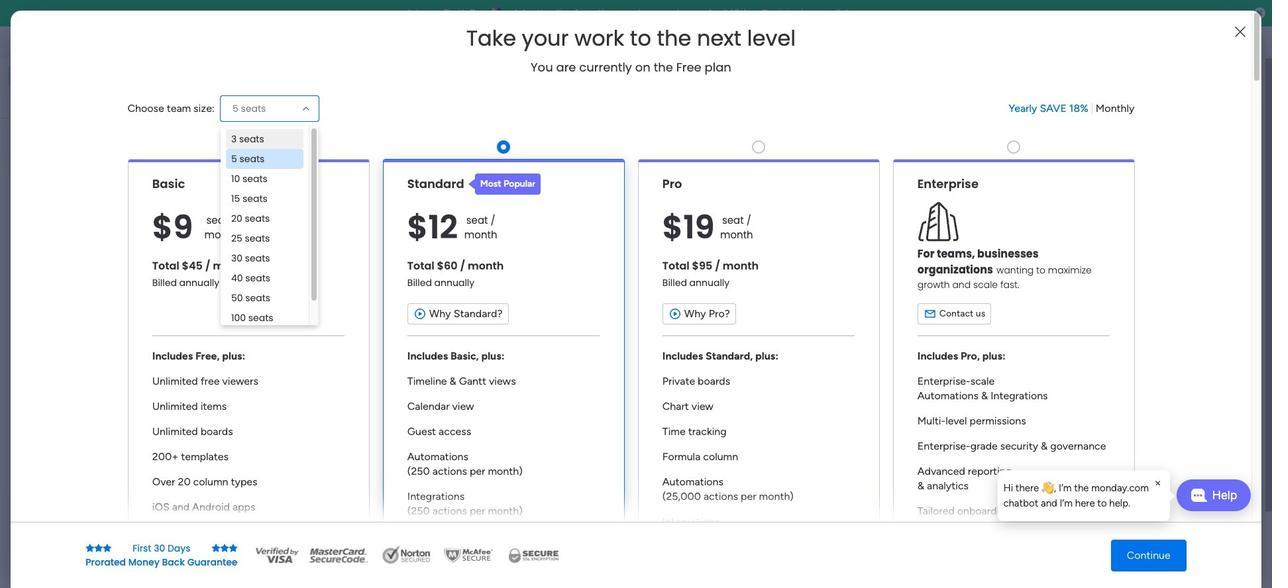 Task type: locate. For each thing, give the bounding box(es) containing it.
norton secured image
[[377, 546, 437, 566]]

section head
[[469, 174, 541, 195]]

1 star image from the left
[[86, 544, 94, 553]]

verified by visa image
[[254, 546, 300, 566]]

2 star image from the left
[[103, 544, 112, 553]]

star image
[[94, 544, 103, 553], [103, 544, 112, 553], [212, 544, 220, 553]]

3 star image from the left
[[212, 544, 220, 553]]

standard tier selected option
[[383, 159, 625, 589]]

star image
[[86, 544, 94, 553], [220, 544, 229, 553], [229, 544, 238, 553]]

workspace image
[[266, 564, 298, 589]]

close recently visited image
[[245, 135, 261, 150]]

pro tier selected option
[[638, 159, 880, 589]]

public board image
[[261, 268, 276, 283]]

tier options list box
[[128, 135, 1135, 589]]

close my workspaces image
[[245, 524, 261, 540]]

enterprise tier selected option
[[893, 159, 1135, 589]]

list box
[[0, 181, 169, 408]]

2 vertical spatial option
[[0, 183, 169, 186]]

mastercard secure code image
[[305, 546, 372, 566]]

heading
[[467, 27, 796, 50]]

mcafee secure image
[[442, 546, 495, 566]]

jacob simon image
[[1236, 32, 1257, 53]]

component image
[[444, 289, 456, 301]]

option
[[8, 66, 161, 88], [8, 89, 161, 110], [0, 183, 169, 186]]

1 vertical spatial option
[[8, 89, 161, 110]]

dialog
[[999, 471, 1171, 522]]

component image
[[261, 289, 273, 301]]

close update feed (inbox) image
[[245, 342, 261, 358]]

public board image
[[444, 268, 458, 283]]



Task type: vqa. For each thing, say whether or not it's contained in the screenshot.
Chat bot icon
yes



Task type: describe. For each thing, give the bounding box(es) containing it.
3 star image from the left
[[229, 544, 238, 553]]

section head inside the standard tier selected option
[[469, 174, 541, 195]]

2 star image from the left
[[220, 544, 229, 553]]

basic tier selected option
[[128, 159, 370, 589]]

quick search results list box
[[245, 150, 982, 326]]

chat bot icon image
[[1191, 489, 1208, 502]]

remove from favorites image
[[399, 269, 412, 282]]

ssl encrypted image
[[500, 546, 566, 566]]

templates image image
[[1026, 127, 1201, 218]]

1 element
[[378, 342, 394, 358]]

billing cycle selection group
[[1009, 101, 1135, 116]]

0 vertical spatial option
[[8, 66, 161, 88]]

help center element
[[1014, 407, 1213, 460]]

1 star image from the left
[[94, 544, 103, 553]]



